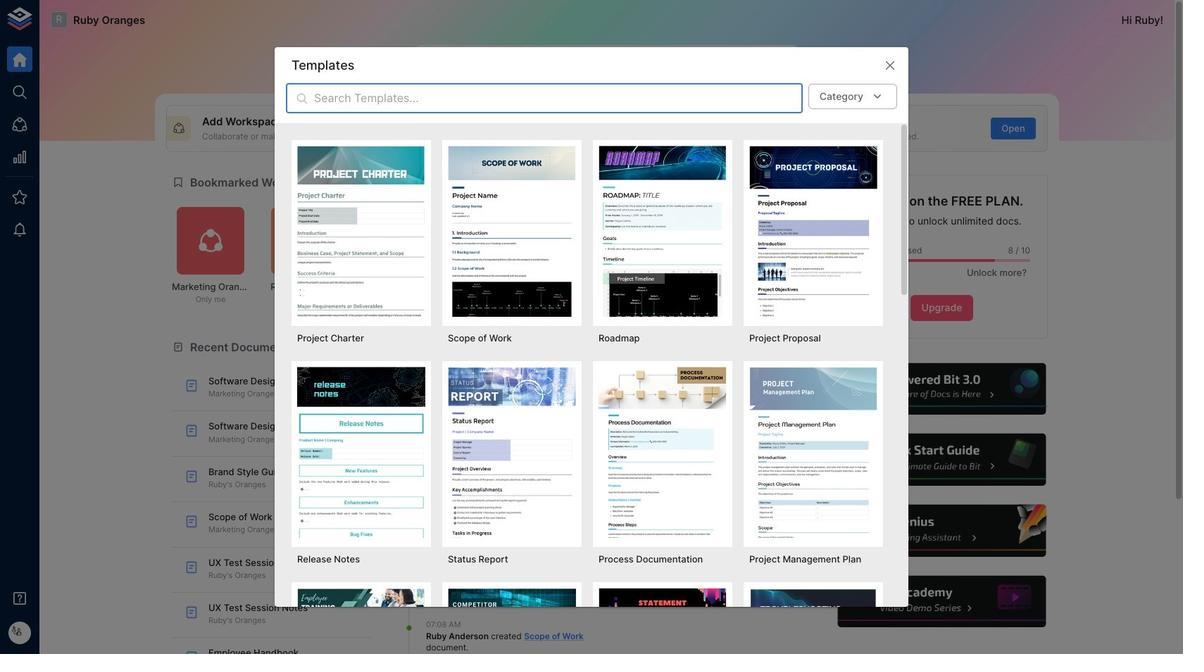 Task type: vqa. For each thing, say whether or not it's contained in the screenshot.
dialog
yes



Task type: describe. For each thing, give the bounding box(es) containing it.
troubleshooting guide image
[[750, 588, 878, 655]]

status report image
[[448, 367, 576, 538]]

scope of work image
[[448, 146, 576, 317]]

roadmap image
[[599, 146, 727, 317]]

release notes image
[[297, 367, 426, 538]]

competitor research report image
[[448, 588, 576, 655]]

4 help image from the top
[[836, 574, 1048, 630]]

project management plan image
[[750, 367, 878, 538]]

3 help image from the top
[[836, 503, 1048, 559]]

project charter image
[[297, 146, 426, 317]]

Search Templates... text field
[[314, 84, 803, 113]]



Task type: locate. For each thing, give the bounding box(es) containing it.
project proposal image
[[750, 146, 878, 317]]

dialog
[[275, 47, 909, 655]]

employee training manual image
[[297, 588, 426, 655]]

2 help image from the top
[[836, 432, 1048, 488]]

1 help image from the top
[[836, 361, 1048, 417]]

statement of work image
[[599, 588, 727, 655]]

help image
[[836, 361, 1048, 417], [836, 432, 1048, 488], [836, 503, 1048, 559], [836, 574, 1048, 630]]

process documentation image
[[599, 367, 727, 538]]



